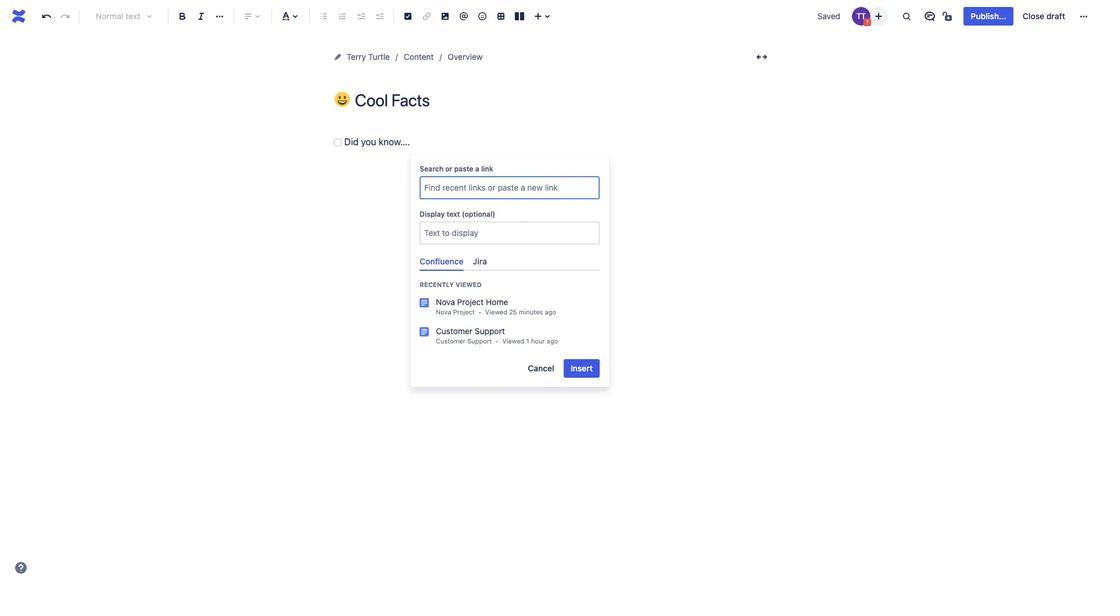 Task type: describe. For each thing, give the bounding box(es) containing it.
mention image
[[457, 9, 471, 23]]

help image
[[14, 561, 28, 575]]

nova project home nova project • viewed 25 minutes ago
[[436, 297, 556, 316]]

minutes
[[519, 308, 543, 316]]

publish...
[[971, 11, 1007, 21]]

1 vertical spatial support
[[467, 337, 492, 345]]

tab list containing confluence
[[415, 252, 604, 271]]

terry turtle image
[[852, 7, 871, 26]]

2 nova from the top
[[436, 308, 451, 316]]

cancel
[[528, 363, 554, 373]]

did
[[344, 137, 359, 147]]

you
[[361, 137, 376, 147]]

Give this page a title text field
[[355, 91, 772, 110]]

close draft button
[[1016, 7, 1072, 26]]

list item image
[[420, 327, 429, 337]]

layouts image
[[513, 9, 527, 23]]

ago inside "customer support customer support • viewed 1 hour ago"
[[547, 337, 558, 345]]

• inside nova project home nova project • viewed 25 minutes ago
[[478, 308, 482, 316]]

nova project home option
[[410, 292, 609, 321]]

indent tab image
[[373, 9, 387, 23]]

action item image
[[401, 9, 415, 23]]

recently viewed list box
[[410, 292, 609, 350]]

saved
[[818, 11, 841, 21]]

Display text (optional) field
[[421, 223, 599, 243]]

invite to edit image
[[872, 9, 886, 23]]

bold ⌘b image
[[176, 9, 189, 23]]

cancel button
[[521, 359, 561, 378]]

overview
[[448, 52, 483, 62]]

terry turtle
[[347, 52, 390, 62]]

viewed inside nova project home nova project • viewed 25 minutes ago
[[485, 308, 507, 316]]

add image, video, or file image
[[438, 9, 452, 23]]

outdent ⇧tab image
[[354, 9, 368, 23]]

customer support option
[[410, 321, 609, 350]]

2 customer from the top
[[436, 337, 466, 345]]

display
[[420, 210, 445, 219]]

draft
[[1047, 11, 1065, 21]]

insert button
[[564, 359, 600, 378]]

confluence
[[420, 256, 464, 266]]

viewed inside "customer support customer support • viewed 1 hour ago"
[[502, 337, 524, 345]]

0 vertical spatial project
[[457, 297, 484, 307]]

25
[[509, 308, 517, 316]]

overview link
[[448, 50, 483, 64]]

display text (optional)
[[420, 210, 495, 219]]

1 vertical spatial project
[[453, 308, 475, 316]]

bullet list ⌘⇧8 image
[[317, 9, 331, 23]]

no restrictions image
[[942, 9, 956, 23]]

find and replace image
[[900, 9, 914, 23]]

hour
[[531, 337, 545, 345]]

link
[[481, 164, 493, 173]]



Task type: vqa. For each thing, say whether or not it's contained in the screenshot.
1st You'Re from the bottom
no



Task type: locate. For each thing, give the bounding box(es) containing it.
project
[[457, 297, 484, 307], [453, 308, 475, 316]]

nova down the recently viewed
[[436, 297, 455, 307]]

viewed
[[456, 281, 482, 288], [485, 308, 507, 316], [502, 337, 524, 345]]

a
[[475, 164, 479, 173]]

• left 1 at the left bottom
[[496, 337, 499, 345]]

home
[[486, 297, 508, 307]]

nova
[[436, 297, 455, 307], [436, 308, 451, 316]]

terry
[[347, 52, 366, 62]]

customer down the recently viewed
[[436, 337, 466, 345]]

content link
[[404, 50, 434, 64]]

0 vertical spatial •
[[478, 308, 482, 316]]

0 vertical spatial nova
[[436, 297, 455, 307]]

close draft
[[1023, 11, 1065, 21]]

support
[[475, 326, 505, 336], [467, 337, 492, 345]]

ago
[[545, 308, 556, 316], [547, 337, 558, 345]]

search or paste a link
[[420, 164, 493, 173]]

viewed down home
[[485, 308, 507, 316]]

list item image
[[420, 298, 429, 308]]

1 vertical spatial ago
[[547, 337, 558, 345]]

make page full-width image
[[755, 50, 769, 64]]

0 vertical spatial support
[[475, 326, 505, 336]]

2 vertical spatial viewed
[[502, 337, 524, 345]]

0 vertical spatial ago
[[545, 308, 556, 316]]

move this page image
[[333, 52, 342, 62]]

viewed left 1 at the left bottom
[[502, 337, 524, 345]]

redo ⌘⇧z image
[[58, 9, 72, 23]]

1 vertical spatial •
[[496, 337, 499, 345]]

insert
[[571, 363, 593, 373]]

customer support customer support • viewed 1 hour ago
[[436, 326, 558, 345]]

Search or paste a link field
[[421, 177, 599, 198]]

nova down recently on the top left
[[436, 308, 451, 316]]

more image
[[1077, 9, 1091, 23]]

comment icon image
[[923, 9, 937, 23]]

terry turtle link
[[347, 50, 390, 64]]

1 vertical spatial nova
[[436, 308, 451, 316]]

numbered list ⌘⇧7 image
[[335, 9, 349, 23]]

(optional)
[[462, 210, 495, 219]]

ago right the hour
[[547, 337, 558, 345]]

paste
[[454, 164, 473, 173]]

customer right list item image
[[436, 326, 473, 336]]

tab list
[[415, 252, 604, 271]]

• up "customer support customer support • viewed 1 hour ago" in the bottom of the page
[[478, 308, 482, 316]]

table image
[[494, 9, 508, 23]]

confluence image
[[9, 7, 28, 26], [9, 7, 28, 26]]

search
[[420, 164, 444, 173]]

more formatting image
[[213, 9, 227, 23]]

0 horizontal spatial •
[[478, 308, 482, 316]]

viewed down "jira"
[[456, 281, 482, 288]]

know….
[[379, 137, 410, 147]]

link image
[[420, 9, 434, 23]]

1
[[526, 337, 529, 345]]

undo ⌘z image
[[40, 9, 53, 23]]

ago inside nova project home nova project • viewed 25 minutes ago
[[545, 308, 556, 316]]

1 horizontal spatial •
[[496, 337, 499, 345]]

1 vertical spatial customer
[[436, 337, 466, 345]]

did you know….
[[344, 137, 410, 147]]

Main content area, start typing to enter text. text field
[[330, 134, 772, 150]]

jira
[[473, 256, 487, 266]]

0 vertical spatial customer
[[436, 326, 473, 336]]

customer
[[436, 326, 473, 336], [436, 337, 466, 345]]

0 vertical spatial viewed
[[456, 281, 482, 288]]

text
[[447, 210, 460, 219]]

publish... button
[[964, 7, 1014, 26]]

1 vertical spatial viewed
[[485, 308, 507, 316]]

ago right minutes
[[545, 308, 556, 316]]

emoji image
[[475, 9, 489, 23]]

or
[[445, 164, 453, 173]]

turtle
[[368, 52, 390, 62]]

recently
[[420, 281, 454, 288]]

• inside "customer support customer support • viewed 1 hour ago"
[[496, 337, 499, 345]]

close
[[1023, 11, 1045, 21]]

content
[[404, 52, 434, 62]]

1 nova from the top
[[436, 297, 455, 307]]

recently viewed
[[420, 281, 482, 288]]

italic ⌘i image
[[194, 9, 208, 23]]

1 customer from the top
[[436, 326, 473, 336]]

•
[[478, 308, 482, 316], [496, 337, 499, 345]]

:grinning: image
[[334, 92, 350, 107], [334, 92, 350, 107]]



